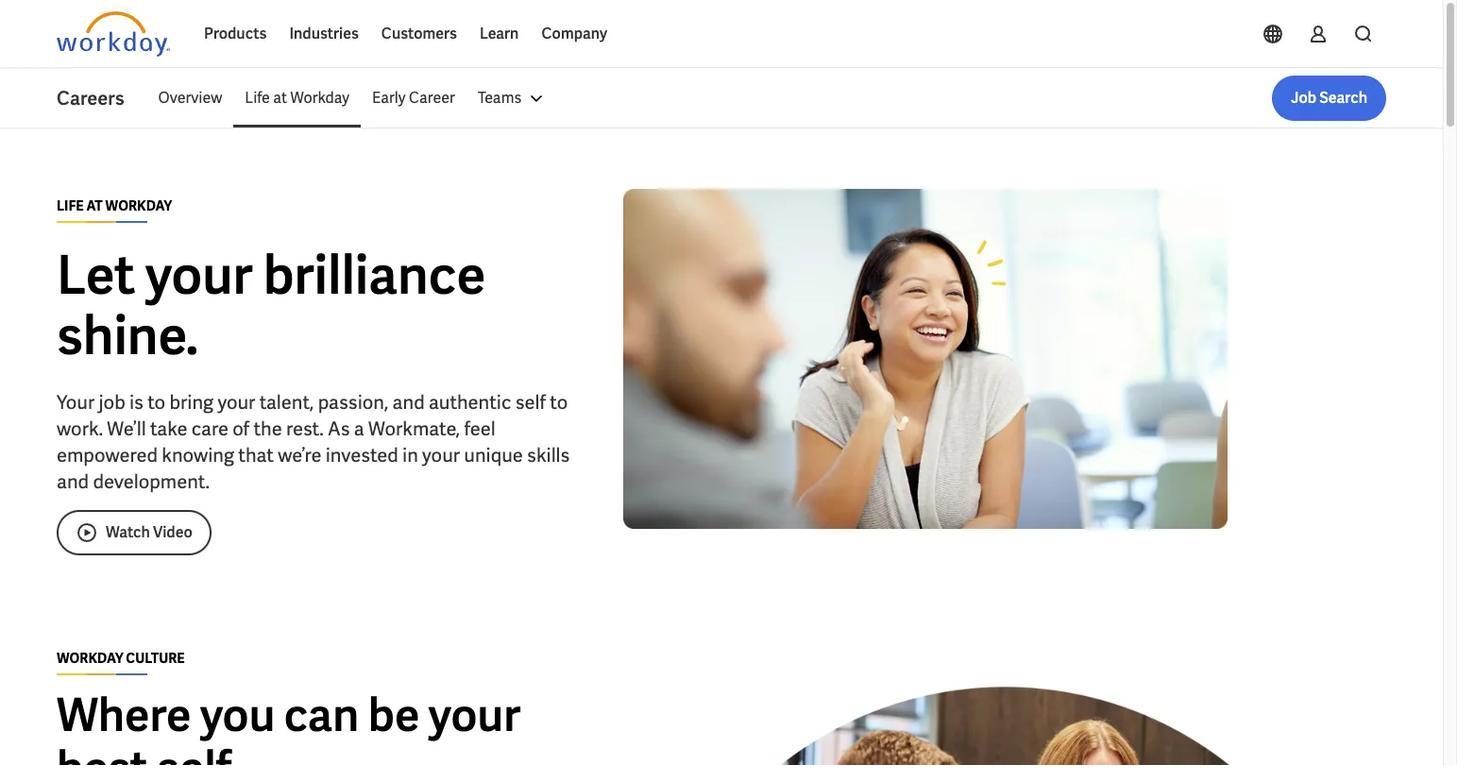Task type: describe. For each thing, give the bounding box(es) containing it.
life at workday inside life at workday link
[[245, 88, 350, 108]]

self.
[[157, 738, 241, 765]]

where you can be your best self.
[[57, 686, 521, 765]]

take
[[150, 416, 188, 441]]

company
[[542, 24, 608, 43]]

watch video
[[106, 522, 193, 542]]

search
[[1320, 88, 1368, 108]]

work.
[[57, 416, 103, 441]]

a
[[354, 416, 364, 441]]

self
[[516, 390, 546, 414]]

your
[[57, 390, 95, 414]]

careers
[[57, 86, 124, 111]]

industries
[[289, 24, 359, 43]]

knowing
[[162, 443, 234, 467]]

is
[[129, 390, 144, 414]]

rest.
[[286, 416, 324, 441]]

workday culture
[[57, 650, 185, 667]]

passion,
[[318, 390, 389, 414]]

0 horizontal spatial life at workday
[[57, 197, 172, 214]]

menu containing overview
[[147, 76, 560, 121]]

workmate,
[[369, 416, 460, 441]]

care
[[192, 416, 229, 441]]

early career
[[372, 88, 455, 108]]

of
[[233, 416, 250, 441]]

workday inside menu
[[290, 88, 350, 108]]

the
[[254, 416, 282, 441]]

1 vertical spatial at
[[86, 197, 103, 214]]

customers
[[382, 24, 457, 43]]

industries button
[[278, 11, 370, 57]]

job
[[1292, 88, 1317, 108]]

teams button
[[467, 76, 560, 121]]

products
[[204, 24, 267, 43]]

job search link
[[1273, 76, 1387, 121]]

be
[[368, 686, 420, 744]]

that
[[238, 443, 274, 467]]

skills
[[527, 443, 570, 467]]

customers button
[[370, 11, 469, 57]]

early career link
[[361, 76, 467, 121]]

video
[[153, 522, 193, 542]]

your inside where you can be your best self.
[[429, 686, 521, 744]]

overview
[[158, 88, 222, 108]]

go to the homepage image
[[57, 11, 170, 57]]

teams
[[478, 88, 522, 108]]

we're
[[278, 443, 322, 467]]



Task type: locate. For each thing, give the bounding box(es) containing it.
workday up the let
[[105, 197, 172, 214]]

can
[[284, 686, 359, 744]]

at up the let
[[86, 197, 103, 214]]

career
[[409, 88, 455, 108]]

we'll
[[107, 416, 146, 441]]

careers link
[[57, 85, 147, 111]]

products button
[[193, 11, 278, 57]]

opportunity onramps - career development programs at workday image
[[624, 189, 1228, 529]]

at
[[273, 88, 287, 108], [86, 197, 103, 214]]

1 horizontal spatial life
[[245, 88, 270, 108]]

company button
[[530, 11, 619, 57]]

authentic
[[429, 390, 512, 414]]

0 horizontal spatial workday
[[105, 197, 172, 214]]

1 horizontal spatial and
[[393, 390, 425, 414]]

workday down industries dropdown button
[[290, 88, 350, 108]]

1 horizontal spatial to
[[550, 390, 568, 414]]

0 vertical spatial at
[[273, 88, 287, 108]]

to
[[148, 390, 166, 414], [550, 390, 568, 414]]

1 vertical spatial workday
[[105, 197, 172, 214]]

talent,
[[259, 390, 314, 414]]

to right self
[[550, 390, 568, 414]]

overview link
[[147, 76, 234, 121]]

0 horizontal spatial to
[[148, 390, 166, 414]]

1 vertical spatial life
[[57, 197, 84, 214]]

workday
[[290, 88, 350, 108], [105, 197, 172, 214]]

unique
[[464, 443, 523, 467]]

1 vertical spatial life at workday
[[57, 197, 172, 214]]

list containing overview
[[147, 76, 1387, 121]]

life at workday up the let
[[57, 197, 172, 214]]

as
[[328, 416, 350, 441]]

early
[[372, 88, 406, 108]]

1 horizontal spatial at
[[273, 88, 287, 108]]

your job is to bring your talent, passion, and authentic self to work. we'll take care of the rest. as a workmate, feel empowered knowing that we're invested in your unique skills and development.
[[57, 390, 570, 494]]

culture
[[126, 650, 185, 667]]

where
[[57, 686, 191, 744]]

1 horizontal spatial life at workday
[[245, 88, 350, 108]]

life right overview
[[245, 88, 270, 108]]

life at workday link
[[234, 76, 361, 121]]

watch
[[106, 522, 150, 542]]

learn
[[480, 24, 519, 43]]

watch video link
[[57, 510, 211, 555]]

job search
[[1292, 88, 1368, 108]]

development.
[[93, 469, 210, 494]]

to right is
[[148, 390, 166, 414]]

2 to from the left
[[550, 390, 568, 414]]

let your brilliance shine.
[[57, 240, 486, 370]]

1 to from the left
[[148, 390, 166, 414]]

0 vertical spatial life at workday
[[245, 88, 350, 108]]

life at workday
[[245, 88, 350, 108], [57, 197, 172, 214]]

brilliance
[[263, 240, 486, 309]]

and up workmate,
[[393, 390, 425, 414]]

life up the let
[[57, 197, 84, 214]]

at inside list
[[273, 88, 287, 108]]

and down empowered
[[57, 469, 89, 494]]

workday
[[57, 650, 123, 667]]

invested
[[326, 443, 399, 467]]

let
[[57, 240, 135, 309]]

and
[[393, 390, 425, 414], [57, 469, 89, 494]]

1 horizontal spatial workday
[[290, 88, 350, 108]]

life
[[245, 88, 270, 108], [57, 197, 84, 214]]

your
[[145, 240, 253, 309], [218, 390, 255, 414], [422, 443, 460, 467], [429, 686, 521, 744]]

list
[[147, 76, 1387, 121]]

your inside let your brilliance shine.
[[145, 240, 253, 309]]

0 horizontal spatial and
[[57, 469, 89, 494]]

0 horizontal spatial at
[[86, 197, 103, 214]]

at down industries dropdown button
[[273, 88, 287, 108]]

0 vertical spatial and
[[393, 390, 425, 414]]

1 vertical spatial and
[[57, 469, 89, 494]]

bring
[[170, 390, 214, 414]]

feel
[[464, 416, 496, 441]]

0 horizontal spatial life
[[57, 197, 84, 214]]

job
[[99, 390, 125, 414]]

best
[[57, 738, 148, 765]]

0 vertical spatial workday
[[290, 88, 350, 108]]

menu
[[147, 76, 560, 121]]

life at workday down industries dropdown button
[[245, 88, 350, 108]]

0 vertical spatial life
[[245, 88, 270, 108]]

announcements and academics dashboard on two mobile phones. image
[[624, 653, 1387, 765]]

in
[[403, 443, 418, 467]]

you
[[200, 686, 275, 744]]

learn button
[[469, 11, 530, 57]]

shine.
[[57, 301, 199, 370]]

empowered
[[57, 443, 158, 467]]



Task type: vqa. For each thing, say whether or not it's contained in the screenshot.
bottommost on-
no



